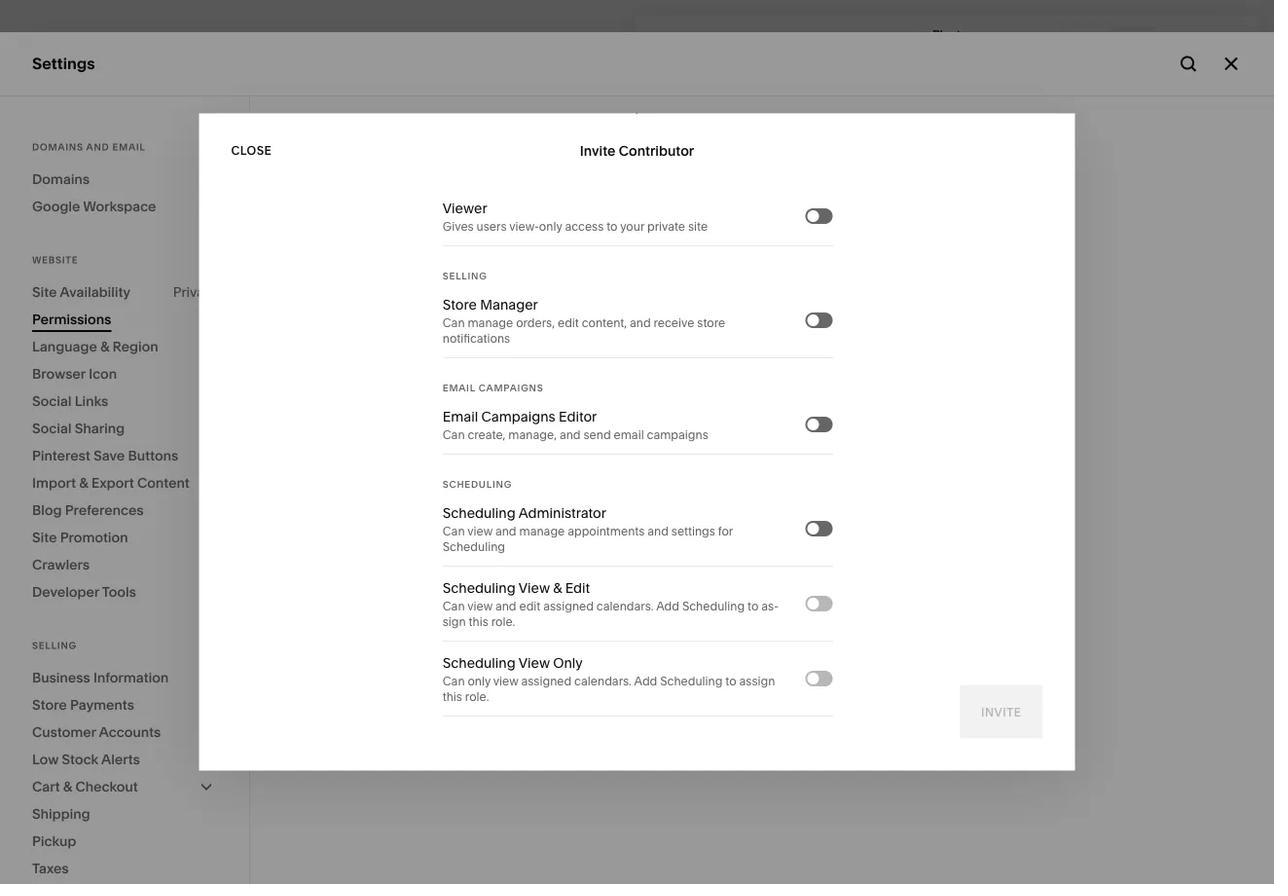 Task type: locate. For each thing, give the bounding box(es) containing it.
campaigns
[[478, 382, 543, 394], [481, 409, 555, 426]]

site availability
[[32, 284, 130, 300]]

3 can from the top
[[442, 428, 465, 443]]

0 vertical spatial social
[[32, 393, 72, 409]]

email campaigns editor can create, manage, and send email campaigns
[[442, 409, 708, 443]]

0 vertical spatial only
[[539, 220, 562, 234]]

edit down basic
[[519, 600, 540, 614]]

invite inside invite others and give them access to areas relevant to their work.
[[538, 191, 579, 210]]

1 horizontal spatial store
[[697, 316, 725, 331]]

site down the blog
[[32, 529, 57, 546]]

1 horizontal spatial your
[[620, 220, 644, 234]]

tab list
[[1065, 27, 1155, 58]]

0 vertical spatial add
[[656, 600, 679, 614]]

0 vertical spatial selling
[[32, 155, 82, 174]]

1 horizontal spatial this
[[468, 615, 488, 629]]

role.
[[491, 615, 515, 629], [465, 690, 489, 704]]

0 horizontal spatial access
[[467, 101, 506, 115]]

email down the notifications
[[442, 382, 475, 394]]

view inside scheduling view only can only view assigned calendars. add scheduling to assign this role.
[[493, 675, 518, 689]]

j down basic
[[547, 604, 551, 613]]

0 vertical spatial store
[[375, 219, 414, 238]]

selling down domains and email on the top left of the page
[[32, 155, 82, 174]]

store up you've
[[375, 219, 414, 238]]

0 horizontal spatial permissions
[[32, 311, 111, 328]]

0 vertical spatial campaigns
[[478, 382, 543, 394]]

0 horizontal spatial invite
[[538, 191, 579, 210]]

access for viewer gives users view-only access to your private site
[[565, 220, 604, 234]]

crawlers
[[32, 556, 90, 573]]

store inside store manager can manage orders, edit content, and receive store notifications
[[697, 316, 725, 331]]

can inside scheduling view only can only view assigned calendars. add scheduling to assign this role.
[[442, 675, 465, 689]]

2 social from the top
[[32, 420, 72, 437]]

asset library link
[[32, 631, 216, 654]]

only inside viewer gives users view-only access to your private site
[[539, 220, 562, 234]]

2 vertical spatial store
[[32, 697, 67, 713]]

authors
[[573, 566, 624, 577]]

information
[[93, 669, 169, 686]]

give
[[666, 191, 698, 210]]

google workspace
[[32, 198, 156, 215]]

6 can from the top
[[442, 675, 465, 689]]

0 horizontal spatial this
[[442, 690, 462, 704]]

and inside invite others and give them access to areas relevant to their work.
[[634, 191, 662, 210]]

2 vertical spatial access
[[565, 220, 604, 234]]

basic
[[538, 566, 571, 577]]

0 horizontal spatial edit
[[519, 600, 540, 614]]

maiden hair
[[378, 623, 456, 639]]

can up the notifications
[[442, 316, 465, 331]]

access down others
[[565, 220, 604, 234]]

social for social links
[[32, 393, 72, 409]]

crawlers link
[[32, 551, 217, 578]]

store right the receive
[[697, 316, 725, 331]]

0 vertical spatial this
[[468, 615, 488, 629]]

site for site promotion
[[32, 529, 57, 546]]

shipping
[[32, 806, 90, 822]]

campaigns inside email campaigns editor can create, manage, and send email campaigns
[[481, 409, 555, 426]]

domains link
[[32, 166, 217, 193]]

this down hair
[[442, 690, 462, 704]]

store left managers
[[652, 514, 681, 528]]

1 vertical spatial settings
[[32, 666, 93, 685]]

0 vertical spatial &
[[79, 475, 88, 491]]

asset
[[32, 632, 74, 651]]

settings
[[32, 54, 95, 73], [32, 666, 93, 685]]

site for site availability
[[32, 284, 57, 300]]

orders,
[[516, 316, 555, 331]]

calendars. down authors
[[596, 600, 653, 614]]

None checkbox
[[807, 315, 819, 327], [807, 419, 819, 431], [807, 315, 819, 327], [807, 419, 819, 431]]

access
[[467, 101, 506, 115], [744, 191, 795, 210], [565, 220, 604, 234]]

domains inside domains link
[[32, 171, 90, 187]]

1 horizontal spatial role.
[[491, 615, 515, 629]]

your
[[620, 220, 644, 234], [371, 269, 399, 286]]

email
[[112, 141, 146, 153], [442, 382, 475, 394], [442, 409, 478, 426]]

0 vertical spatial your
[[620, 220, 644, 234]]

owner
[[538, 344, 578, 355]]

setup
[[417, 219, 459, 238]]

0 vertical spatial assigned
[[543, 600, 593, 614]]

low stock alerts
[[32, 751, 140, 768]]

0 vertical spatial edit
[[557, 316, 579, 331]]

0 horizontal spatial only
[[467, 675, 490, 689]]

social sharing
[[32, 420, 125, 437]]

site promotion
[[32, 529, 128, 546]]

store inside store manager can manage orders, edit content, and receive store notifications
[[442, 297, 477, 314]]

scheduling view only can only view assigned calendars. add scheduling to assign this role.
[[442, 655, 775, 704]]

domains for domains
[[32, 171, 90, 187]]

1 vertical spatial manage
[[519, 525, 565, 539]]

only inside scheduling view only can only view assigned calendars. add scheduling to assign this role.
[[467, 675, 490, 689]]

1 vertical spatial calendars.
[[574, 675, 631, 689]]

calendars. inside scheduling view & edit can view and edit assigned calendars. add scheduling to as sign this role.
[[596, 600, 653, 614]]

selling down products,
[[442, 270, 487, 282]]

can left create,
[[442, 428, 465, 443]]

1 vertical spatial your
[[371, 269, 399, 286]]

1 vertical spatial add
[[634, 675, 657, 689]]

1 horizontal spatial &
[[553, 580, 562, 597]]

2 horizontal spatial access
[[744, 191, 795, 210]]

view inside scheduling view & edit can view and edit assigned calendars. add scheduling to as sign this role.
[[467, 600, 492, 614]]

blog preferences link
[[32, 497, 217, 524]]

0 vertical spatial access
[[467, 101, 506, 115]]

view-
[[509, 220, 539, 234]]

1 vertical spatial access
[[744, 191, 795, 210]]

viewer
[[442, 201, 487, 217]]

site
[[688, 220, 708, 234]]

1 horizontal spatial only
[[539, 220, 562, 234]]

stock
[[62, 751, 98, 768]]

0 vertical spatial calendars.
[[596, 600, 653, 614]]

0 horizontal spatial your
[[371, 269, 399, 286]]

this inside scheduling view only can only view assigned calendars. add scheduling to assign this role.
[[442, 690, 462, 704]]

sharing
[[75, 420, 125, 437]]

access inside viewer gives users view-only access to your private site
[[565, 220, 604, 234]]

low
[[32, 751, 59, 768]]

access inside invite others and give them access to areas relevant to their work.
[[744, 191, 795, 210]]

assigned inside scheduling view only can only view assigned calendars. add scheduling to assign this role.
[[521, 675, 571, 689]]

0 vertical spatial site
[[32, 284, 57, 300]]

view for scheduling view only
[[493, 675, 518, 689]]

1 site from the top
[[32, 284, 57, 300]]

selling up business
[[32, 640, 77, 651]]

1 horizontal spatial access
[[565, 220, 604, 234]]

& up "blog preferences"
[[79, 475, 88, 491]]

1 horizontal spatial edit
[[557, 316, 579, 331]]

settings up the "store payments"
[[32, 666, 93, 685]]

1 horizontal spatial manage
[[519, 525, 565, 539]]

add
[[656, 600, 679, 614], [634, 675, 657, 689]]

j down 'edit' at the left bottom of page
[[571, 600, 578, 617]]

1 vertical spatial edit
[[519, 600, 540, 614]]

1 vertical spatial campaigns
[[481, 409, 555, 426]]

this right hair
[[468, 615, 488, 629]]

0 vertical spatial store
[[442, 297, 477, 314]]

1 vertical spatial this
[[442, 690, 462, 704]]

1 vertical spatial &
[[553, 580, 562, 597]]

manage
[[467, 316, 513, 331], [519, 525, 565, 539]]

and inside store manager can manage orders, edit content, and receive store notifications
[[629, 316, 651, 331]]

marketing
[[32, 190, 108, 209]]

0 vertical spatial role.
[[491, 615, 515, 629]]

calendars. inside scheduling view only can only view assigned calendars. add scheduling to assign this role.
[[574, 675, 631, 689]]

store.
[[403, 269, 439, 286]]

assigned down only at the left
[[521, 675, 571, 689]]

invite
[[580, 143, 616, 159], [538, 191, 579, 210], [981, 705, 1022, 719]]

1 social from the top
[[32, 393, 72, 409]]

store
[[375, 219, 414, 238], [697, 316, 725, 331]]

0 vertical spatial invite
[[580, 143, 616, 159]]

manage inside scheduling administrator can view and manage appointments and settings for scheduling
[[519, 525, 565, 539]]

save
[[94, 447, 125, 464]]

now that you've added products, finish setting up your store.
[[304, 248, 554, 286]]

2 vertical spatial email
[[442, 409, 478, 426]]

calathea
[[408, 557, 465, 574]]

website up site availability
[[32, 254, 78, 266]]

manage up the notifications
[[467, 316, 513, 331]]

payments
[[70, 697, 134, 713]]

$25
[[406, 773, 426, 787]]

learn more
[[582, 212, 667, 231]]

private
[[173, 284, 217, 300]]

for
[[718, 525, 733, 539]]

site down analytics
[[32, 284, 57, 300]]

can inside scheduling view & edit can view and edit assigned calendars. add scheduling to as sign this role.
[[442, 600, 465, 614]]

assigned
[[543, 600, 593, 614], [521, 675, 571, 689]]

0 vertical spatial manage
[[467, 316, 513, 331]]

0 vertical spatial domains
[[32, 141, 83, 153]]

editors
[[586, 514, 625, 528]]

email up create,
[[442, 409, 478, 426]]

row group containing pink calathea
[[249, 150, 635, 884]]

view inside scheduling view only can only view assigned calendars. add scheduling to assign this role.
[[518, 655, 549, 672]]

email up selling link
[[112, 141, 146, 153]]

view for &
[[518, 580, 549, 597]]

& inside scheduling view & edit can view and edit assigned calendars. add scheduling to as sign this role.
[[553, 580, 562, 597]]

permissions up others
[[538, 144, 665, 170]]

plant
[[933, 27, 961, 41]]

Search items… text field
[[314, 130, 598, 173]]

settings up domains and email on the top left of the page
[[32, 54, 95, 73]]

1 vertical spatial permissions
[[32, 311, 111, 328]]

users
[[476, 220, 506, 234]]

editor
[[558, 409, 597, 426]]

row group
[[249, 150, 635, 884]]

can inside store manager can manage orders, edit content, and receive store notifications
[[442, 316, 465, 331]]

invite contributor
[[580, 143, 694, 159]]

view inside scheduling administrator can view and manage appointments and settings for scheduling
[[467, 525, 492, 539]]

None checkbox
[[807, 211, 819, 222], [807, 523, 819, 535], [807, 598, 819, 610], [807, 673, 819, 685], [807, 211, 819, 222], [807, 523, 819, 535], [807, 598, 819, 610], [807, 673, 819, 685]]

add down sign
[[634, 675, 657, 689]]

2 domains from the top
[[32, 171, 90, 187]]

0 horizontal spatial store
[[32, 697, 67, 713]]

website left editors
[[538, 514, 583, 528]]

add down settings
[[656, 600, 679, 614]]

2 vertical spatial view
[[493, 675, 518, 689]]

content,
[[581, 316, 627, 331]]

edit
[[565, 580, 590, 597]]

0 horizontal spatial store
[[375, 219, 414, 238]]

social up the pinterest
[[32, 420, 72, 437]]

notifications
[[442, 332, 510, 346]]

2 horizontal spatial invite
[[981, 705, 1022, 719]]

now
[[304, 248, 333, 264]]

&
[[79, 475, 88, 491], [553, 580, 562, 597]]

& down basic
[[553, 580, 562, 597]]

selling link
[[32, 154, 216, 177]]

0 vertical spatial view
[[518, 580, 549, 597]]

1 vertical spatial view
[[467, 600, 492, 614]]

social down browser
[[32, 393, 72, 409]]

access left the website
[[467, 101, 506, 115]]

0 vertical spatial settings
[[32, 54, 95, 73]]

view
[[518, 580, 549, 597], [518, 655, 549, 672]]

send
[[583, 428, 611, 443]]

to right the able
[[807, 514, 818, 528]]

1 view from the top
[[518, 580, 549, 597]]

1 vertical spatial only
[[467, 675, 490, 689]]

to down others
[[606, 220, 617, 234]]

view left only at the left
[[518, 655, 549, 672]]

2 settings from the top
[[32, 666, 93, 685]]

4 can from the top
[[442, 525, 465, 539]]

2 vertical spatial selling
[[32, 640, 77, 651]]

1 vertical spatial site
[[32, 529, 57, 546]]

view for scheduling view & edit
[[467, 600, 492, 614]]

invite inside invite button
[[981, 705, 1022, 719]]

your down you've
[[371, 269, 399, 286]]

can up 'search items…' text box
[[442, 101, 465, 115]]

1 vertical spatial invite
[[538, 191, 579, 210]]

areas
[[818, 191, 859, 210]]

permissions down site availability
[[32, 311, 111, 328]]

can down hair
[[442, 675, 465, 689]]

1 vertical spatial role.
[[465, 690, 489, 704]]

0 vertical spatial view
[[467, 525, 492, 539]]

to left assign
[[725, 675, 736, 689]]

view down basic
[[518, 580, 549, 597]]

1 vertical spatial domains
[[32, 171, 90, 187]]

shipping link
[[32, 800, 217, 828]]

1 horizontal spatial invite
[[580, 143, 616, 159]]

campaigns for email campaigns
[[478, 382, 543, 394]]

settings link
[[32, 666, 216, 688]]

store up the notifications
[[442, 297, 477, 314]]

store down business
[[32, 697, 67, 713]]

can up hair
[[442, 600, 465, 614]]

view inside scheduling view & edit can view and edit assigned calendars. add scheduling to as sign this role.
[[518, 580, 549, 597]]

to left as
[[747, 600, 758, 614]]

1 domains from the top
[[32, 141, 83, 153]]

1 vertical spatial store
[[697, 316, 725, 331]]

website
[[32, 121, 93, 140], [32, 254, 78, 266], [538, 514, 583, 528]]

keep going button
[[304, 299, 580, 334]]

2 vertical spatial invite
[[981, 705, 1022, 719]]

0 vertical spatial permissions
[[538, 144, 665, 170]]

only for scheduling
[[467, 675, 490, 689]]

only
[[553, 655, 582, 672]]

selling
[[32, 155, 82, 174], [442, 270, 487, 282], [32, 640, 77, 651]]

switch
[[538, 466, 986, 509]]

email inside email campaigns editor can create, manage, and send email campaigns
[[442, 409, 478, 426]]

0 horizontal spatial manage
[[467, 316, 513, 331]]

to left "their"
[[926, 191, 941, 210]]

this inside scheduling view & edit can view and edit assigned calendars. add scheduling to as sign this role.
[[468, 615, 488, 629]]

1 vertical spatial selling
[[442, 270, 487, 282]]

calendars. down only at the left
[[574, 675, 631, 689]]

2 view from the top
[[518, 655, 549, 672]]

0 vertical spatial website
[[32, 121, 93, 140]]

2 can from the top
[[442, 316, 465, 331]]

manage down 'administrator'
[[519, 525, 565, 539]]

2 site from the top
[[32, 529, 57, 546]]

website up domains and email on the top left of the page
[[32, 121, 93, 140]]

your left private
[[620, 220, 644, 234]]

1 vertical spatial assigned
[[521, 675, 571, 689]]

j
[[571, 600, 578, 617], [547, 604, 551, 613]]

0 horizontal spatial role.
[[465, 690, 489, 704]]

can up calathea
[[442, 525, 465, 539]]

2 horizontal spatial store
[[652, 514, 681, 528]]

5 can from the top
[[442, 600, 465, 614]]

access right "them"
[[744, 191, 795, 210]]

relevant
[[862, 191, 922, 210]]

assigned down 'edit' at the left bottom of page
[[543, 600, 593, 614]]

your inside viewer gives users view-only access to your private site
[[620, 220, 644, 234]]

1 vertical spatial social
[[32, 420, 72, 437]]

edit up the owner
[[557, 316, 579, 331]]

1 vertical spatial view
[[518, 655, 549, 672]]

access for invite others and give them access to areas relevant to their work.
[[744, 191, 795, 210]]

1 vertical spatial email
[[442, 382, 475, 394]]

to inside scheduling view only can only view assigned calendars. add scheduling to assign this role.
[[725, 675, 736, 689]]

0 horizontal spatial &
[[79, 475, 88, 491]]

assigned inside scheduling view & edit can view and edit assigned calendars. add scheduling to as sign this role.
[[543, 600, 593, 614]]

role. inside scheduling view only can only view assigned calendars. add scheduling to assign this role.
[[465, 690, 489, 704]]

1 horizontal spatial store
[[442, 297, 477, 314]]

store inside store payments link
[[32, 697, 67, 713]]



Task type: describe. For each thing, give the bounding box(es) containing it.
export
[[91, 475, 134, 491]]

maiden
[[378, 623, 426, 639]]

invite for invite others and give them access to areas relevant to their work.
[[538, 191, 579, 210]]

1 horizontal spatial permissions
[[538, 144, 665, 170]]

business information link
[[32, 664, 217, 691]]

blog
[[32, 502, 62, 518]]

fern
[[378, 753, 407, 770]]

manage,
[[508, 428, 556, 443]]

business
[[32, 669, 90, 686]]

domains for domains and email
[[32, 141, 83, 153]]

finish
[[520, 248, 554, 264]]

can inside scheduling administrator can view and manage appointments and settings for scheduling
[[442, 525, 465, 539]]

setting
[[304, 269, 348, 286]]

1 can from the top
[[442, 101, 465, 115]]

going
[[438, 309, 480, 323]]

& inside 'link'
[[79, 475, 88, 491]]

website link
[[32, 120, 216, 143]]

receive
[[653, 316, 694, 331]]

role. inside scheduling view & edit can view and edit assigned calendars. add scheduling to as sign this role.
[[491, 615, 515, 629]]

scheduling link
[[32, 293, 216, 315]]

will
[[742, 514, 760, 528]]

all
[[281, 93, 309, 119]]

to left areas
[[799, 191, 814, 210]]

private
[[647, 220, 685, 234]]

hair
[[430, 623, 456, 639]]

invite button
[[960, 685, 1043, 739]]

pickup link
[[32, 828, 217, 855]]

assets
[[925, 514, 960, 528]]

help
[[32, 701, 67, 720]]

analytics
[[32, 259, 101, 278]]

browser icon link
[[32, 360, 217, 388]]

0 horizontal spatial j
[[547, 604, 551, 613]]

1 horizontal spatial j
[[571, 600, 578, 617]]

pinterest save buttons link
[[32, 442, 217, 469]]

0 vertical spatial email
[[112, 141, 146, 153]]

edit inside store manager can manage orders, edit content, and receive store notifications
[[557, 316, 579, 331]]

and inside scheduling view & edit can view and edit assigned calendars. add scheduling to as sign this role.
[[495, 600, 516, 614]]

keep
[[404, 309, 435, 323]]

continue store setup
[[304, 219, 459, 238]]

browser icon
[[32, 366, 117, 382]]

store for store manager can manage orders, edit content, and receive store notifications
[[442, 297, 477, 314]]

social links
[[32, 393, 108, 409]]

pickup
[[32, 833, 76, 850]]

able
[[780, 514, 804, 528]]

social links link
[[32, 388, 217, 415]]

site promotion link
[[32, 524, 217, 551]]

that
[[336, 248, 361, 264]]

sign
[[442, 600, 778, 629]]

customer accounts
[[32, 724, 161, 740]]

domains and email
[[32, 141, 146, 153]]

smith
[[107, 765, 140, 779]]

can access website and sales analytics
[[442, 101, 660, 115]]

invite for invite contributor
[[580, 143, 616, 159]]

close button
[[231, 133, 272, 168]]

2 vertical spatial website
[[538, 514, 583, 528]]

licensed
[[875, 514, 922, 528]]

campaigns
[[647, 428, 708, 443]]

email for email campaigns
[[442, 382, 475, 394]]

import & export content link
[[32, 469, 217, 497]]

social for social sharing
[[32, 420, 72, 437]]

1 settings from the top
[[32, 54, 95, 73]]

email
[[613, 428, 644, 443]]

john
[[77, 765, 105, 779]]

view for only
[[518, 655, 549, 672]]

customer
[[32, 724, 96, 740]]

promotion
[[60, 529, 128, 546]]

store for store payments
[[32, 697, 67, 713]]

gives
[[442, 220, 473, 234]]

asset library
[[32, 632, 130, 651]]

and inside email campaigns editor can create, manage, and send email campaigns
[[559, 428, 580, 443]]

library
[[78, 632, 130, 651]]

close
[[231, 144, 272, 158]]

up
[[351, 269, 368, 286]]

permissions link
[[32, 306, 217, 333]]

can inside email campaigns editor can create, manage, and send email campaigns
[[442, 428, 465, 443]]

email campaigns
[[442, 382, 543, 394]]

pink
[[378, 557, 405, 574]]

to inside viewer gives users view-only access to your private site
[[606, 220, 617, 234]]

your inside now that you've added products, finish setting up your store.
[[371, 269, 399, 286]]

import
[[32, 475, 76, 491]]

add inside scheduling view only can only view assigned calendars. add scheduling to assign this role.
[[634, 675, 657, 689]]

taxes link
[[32, 855, 217, 882]]

from
[[378, 773, 404, 787]]

you've
[[364, 248, 406, 264]]

contributors
[[538, 451, 622, 463]]

1 vertical spatial website
[[32, 254, 78, 266]]

store manager can manage orders, edit content, and receive store notifications
[[442, 297, 725, 346]]

customer accounts link
[[32, 719, 217, 746]]

manage inside store manager can manage orders, edit content, and receive store notifications
[[467, 316, 513, 331]]

marketing link
[[32, 189, 216, 212]]

campaigns for email campaigns editor can create, manage, and send email campaigns
[[481, 409, 555, 426]]

others
[[583, 191, 631, 210]]

managers
[[684, 514, 739, 528]]

email for email campaigns editor can create, manage, and send email campaigns
[[442, 409, 478, 426]]

contributor
[[619, 143, 694, 159]]

workspace
[[83, 198, 156, 215]]

edit inside scheduling view & edit can view and edit assigned calendars. add scheduling to as sign this role.
[[519, 600, 540, 614]]

icon
[[89, 366, 117, 382]]

to inside scheduling view & edit can view and edit assigned calendars. add scheduling to as sign this role.
[[747, 600, 758, 614]]

buttons
[[128, 447, 178, 464]]

purchase
[[821, 514, 873, 528]]

products,
[[455, 248, 516, 264]]

basic authors
[[538, 566, 624, 577]]

preferences
[[65, 502, 144, 518]]

1 vertical spatial store
[[652, 514, 681, 528]]

johnsmith43233@gmail.com
[[77, 780, 233, 794]]

create,
[[467, 428, 505, 443]]

as
[[761, 600, 778, 614]]

only for viewer
[[539, 220, 562, 234]]

add inside scheduling view & edit can view and edit assigned calendars. add scheduling to as sign this role.
[[656, 600, 679, 614]]



Task type: vqa. For each thing, say whether or not it's contained in the screenshot.
view related to Scheduling View & Edit
yes



